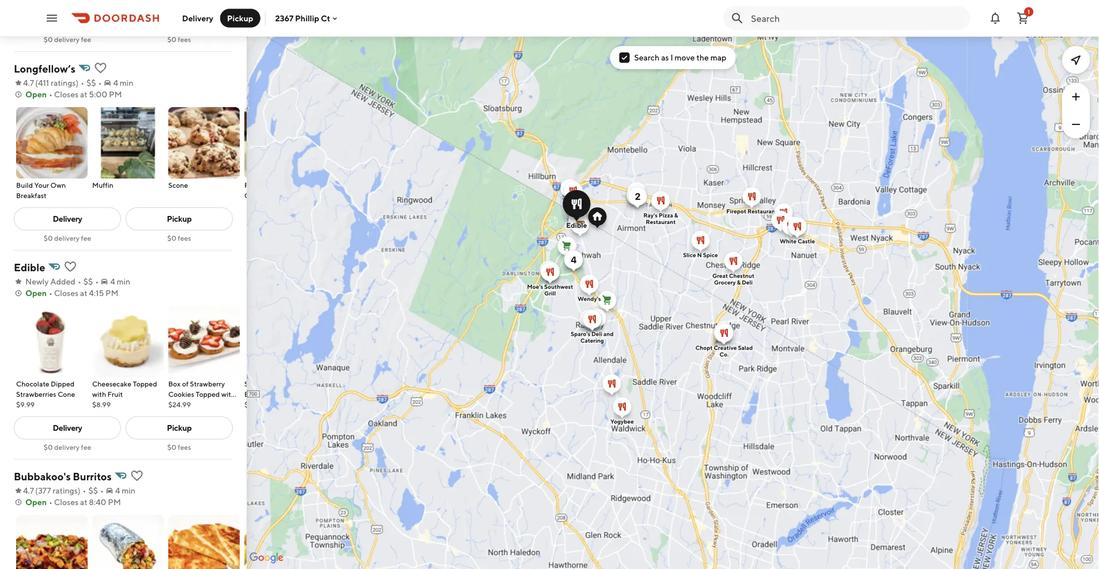 Task type: describe. For each thing, give the bounding box(es) containing it.
fresh
[[244, 181, 262, 189]]

delivery for edible
[[54, 443, 80, 452]]

( 411 ratings )
[[35, 78, 79, 88]]

$9.99
[[16, 401, 35, 409]]

cheesecake topped with fruit image
[[92, 306, 164, 378]]

cookie
[[244, 191, 267, 200]]

at for longfellow's
[[80, 90, 87, 99]]

pickup link for longfellow's
[[126, 208, 233, 231]]

4 min for longfellow's
[[113, 78, 133, 88]]

big
[[286, 181, 296, 189]]

muffin button
[[92, 107, 164, 190]]

topped inside 'cheesecake topped with fruit $8.99'
[[133, 380, 157, 388]]

cheesecake topped with fruit $8.99
[[92, 380, 157, 409]]

strawberry
[[190, 380, 225, 388]]

open for bubbakoo's burritos
[[25, 498, 47, 507]]

$0 delivery fee for edible
[[44, 443, 91, 452]]

closes for bubbakoo's burritos
[[54, 498, 78, 507]]

pm for bubbakoo's burritos
[[108, 498, 121, 507]]

delivery link for longfellow's
[[14, 208, 121, 231]]

min for edible
[[117, 277, 130, 287]]

• up 'open • closes at 4:15 pm'
[[78, 277, 81, 287]]

• $$ for edible
[[78, 277, 93, 287]]

411
[[38, 78, 49, 88]]

build your own breakfast button
[[16, 107, 88, 201]]

$0 fees for longfellow's
[[167, 234, 191, 242]]

cone
[[58, 390, 75, 398]]

the
[[697, 53, 709, 62]]

$0 down open menu image
[[44, 35, 53, 43]]

click to add this store to your saved list image for bubbakoo's burritos
[[130, 469, 144, 483]]

build
[[16, 181, 33, 189]]

with inside 'cheesecake topped with fruit $8.99'
[[92, 390, 106, 398]]

simply edible™ bouquet $49.99
[[244, 380, 294, 409]]

zoom in image
[[1070, 90, 1084, 104]]

sliced
[[168, 401, 188, 409]]

$$ for longfellow's
[[87, 78, 96, 88]]

pickup button
[[220, 9, 260, 27]]

$24.99
[[168, 401, 191, 409]]

dipped inside the chocolate dipped strawberries cone $9.99
[[51, 380, 74, 388]]

topped inside box of strawberry cookies topped with sliced and dipped strawberries
[[196, 390, 220, 398]]

scone
[[168, 181, 188, 189]]

• down ( 411 ratings )
[[49, 90, 52, 99]]

delivery button
[[175, 9, 220, 27]]

simply
[[244, 380, 266, 388]]

• down newly added
[[49, 289, 52, 298]]

( for longfellow's
[[35, 78, 38, 88]]

delivery for edible
[[53, 424, 82, 433]]

1 delivery from the top
[[54, 35, 80, 43]]

ratings for longfellow's
[[51, 78, 76, 88]]

i
[[671, 53, 673, 62]]

4 for longfellow's
[[113, 78, 118, 88]]

• $$ for bubbakoo's burritos
[[83, 486, 98, 496]]

baked
[[264, 181, 284, 189]]

average rating of 4.7 out of 5 element for longfellow's
[[14, 77, 34, 89]]

click to add this store to your saved list image
[[64, 260, 77, 274]]

chocolate dipped strawberries cone $9.99
[[16, 380, 75, 409]]

8:40
[[89, 498, 106, 507]]

$$ for bubbakoo's burritos
[[88, 486, 98, 496]]

bubbakoo's burritos
[[14, 471, 112, 483]]

Store search: begin typing to search for stores available on DoorDash text field
[[751, 12, 964, 25]]

map region
[[230, 0, 1100, 570]]

scone button
[[168, 107, 240, 190]]

• up 5:00
[[98, 78, 102, 88]]

• up 8:40
[[100, 486, 104, 496]]

as
[[662, 53, 669, 62]]

pm for longfellow's
[[109, 90, 122, 99]]

fee for edible
[[81, 443, 91, 452]]

( 377 ratings )
[[35, 486, 80, 496]]

strawberries inside the chocolate dipped strawberries cone $9.99
[[16, 390, 56, 398]]

search
[[635, 53, 660, 62]]

phillip
[[295, 13, 319, 23]]

burrito bowl image
[[16, 516, 88, 570]]

breakfast
[[16, 191, 47, 200]]

build your own breakfast
[[16, 181, 66, 200]]

map
[[711, 53, 727, 62]]

scone image
[[168, 107, 240, 179]]

box
[[168, 380, 181, 388]]

4:15
[[89, 289, 104, 298]]

$0 for pickup link corresponding to edible
[[167, 443, 177, 452]]

$0 for longfellow's pickup link
[[167, 234, 177, 242]]

1 fee from the top
[[81, 35, 91, 43]]

newly added
[[25, 277, 75, 287]]

open for edible
[[25, 289, 47, 298]]

$$ for edible
[[83, 277, 93, 287]]

ct
[[321, 13, 330, 23]]

box of strawberry cookies topped with sliced and dipped strawberries
[[168, 380, 235, 419]]

of
[[182, 380, 189, 388]]

newly
[[25, 277, 49, 287]]

click to add this store to your saved list image for longfellow's
[[94, 61, 108, 75]]

• up "4:15"
[[95, 277, 99, 287]]

open • closes at 4:15 pm
[[25, 289, 119, 298]]

fees for edible
[[178, 443, 191, 452]]

2367
[[275, 13, 294, 23]]



Task type: vqa. For each thing, say whether or not it's contained in the screenshot.
Baked
yes



Task type: locate. For each thing, give the bounding box(es) containing it.
$0 fees down $24.99
[[167, 443, 191, 452]]

$0
[[44, 35, 53, 43], [167, 35, 177, 43], [44, 234, 53, 242], [167, 234, 177, 242], [44, 443, 53, 452], [167, 443, 177, 452]]

delivery
[[182, 13, 213, 23], [53, 214, 82, 224], [53, 424, 82, 433]]

sparo's
[[571, 331, 591, 338], [571, 331, 591, 338]]

pickup for longfellow's
[[167, 214, 192, 224]]

fees down $24.99
[[178, 443, 191, 452]]

min up 'open • closes at 4:15 pm'
[[117, 277, 130, 287]]

) for bubbakoo's burritos
[[78, 486, 80, 496]]

delivery up click to add this store to your saved list icon
[[54, 234, 80, 242]]

delivery down open menu image
[[54, 35, 80, 43]]

• $$ up 8:40
[[83, 486, 98, 496]]

&
[[675, 212, 678, 219], [675, 212, 678, 219], [737, 279, 741, 286], [737, 279, 741, 286]]

with down strawberry
[[221, 390, 235, 398]]

delivery inside button
[[182, 13, 213, 23]]

dipped inside box of strawberry cookies topped with sliced and dipped strawberries
[[203, 401, 227, 409]]

2 closes from the top
[[54, 289, 78, 298]]

3 $0 fees from the top
[[167, 443, 191, 452]]

average rating of 4.7 out of 5 element for bubbakoo's burritos
[[14, 486, 34, 497]]

build your own breakfast image
[[16, 107, 88, 179]]

2 vertical spatial fee
[[81, 443, 91, 452]]

1 fees from the top
[[178, 35, 191, 43]]

moe's southwest grill sparo's deli and catering
[[527, 284, 614, 344], [527, 284, 614, 344]]

cheesecake
[[92, 380, 132, 388]]

1 vertical spatial average rating of 4.7 out of 5 element
[[14, 486, 34, 497]]

at
[[80, 90, 87, 99], [80, 289, 87, 298], [80, 498, 87, 507]]

$0 delivery fee up bubbakoo's burritos
[[44, 443, 91, 452]]

pickup for edible
[[167, 424, 192, 433]]

wendy's
[[578, 296, 601, 302], [578, 296, 601, 302]]

slice n spice great chestnut grocery & deli
[[683, 252, 755, 286], [683, 252, 755, 286]]

dipped down strawberry
[[203, 401, 227, 409]]

2 4.7 from the top
[[23, 486, 34, 496]]

1 vertical spatial pickup link
[[126, 417, 233, 440]]

2 vertical spatial 4
[[115, 486, 120, 496]]

fees down scone
[[178, 234, 191, 242]]

•
[[81, 78, 84, 88], [98, 78, 102, 88], [49, 90, 52, 99], [78, 277, 81, 287], [95, 277, 99, 287], [49, 289, 52, 298], [83, 486, 86, 496], [100, 486, 104, 496], [49, 498, 52, 507]]

1 vertical spatial topped
[[196, 390, 220, 398]]

2 vertical spatial • $$
[[83, 486, 98, 496]]

1 vertical spatial delivery link
[[14, 417, 121, 440]]

• down 377
[[49, 498, 52, 507]]

1 vertical spatial min
[[117, 277, 130, 287]]

1 closes from the top
[[54, 90, 78, 99]]

$$ up 5:00
[[87, 78, 96, 88]]

delivery down own
[[53, 214, 82, 224]]

$0 down scone
[[167, 234, 177, 242]]

• up open • closes at 5:00 pm
[[81, 78, 84, 88]]

0 vertical spatial pickup
[[227, 13, 253, 23]]

1 vertical spatial at
[[80, 289, 87, 298]]

1 horizontal spatial with
[[221, 390, 235, 398]]

1 horizontal spatial topped
[[196, 390, 220, 398]]

4.7 for longfellow's
[[23, 78, 34, 88]]

and
[[604, 331, 614, 338], [604, 331, 614, 338], [189, 401, 201, 409]]

1 delivery link from the top
[[14, 208, 121, 231]]

ray's
[[644, 212, 658, 219], [644, 212, 658, 219]]

• $$ for longfellow's
[[81, 78, 96, 88]]

4 min
[[113, 78, 133, 88], [110, 277, 130, 287], [115, 486, 135, 496]]

1 horizontal spatial dipped
[[203, 401, 227, 409]]

delivery left 'pickup' button
[[182, 13, 213, 23]]

fees for longfellow's
[[178, 234, 191, 242]]

open • closes at 5:00 pm
[[25, 90, 122, 99]]

2 items, open order cart image
[[1017, 11, 1030, 25]]

firepot restaurant
[[727, 208, 778, 215], [727, 208, 778, 215]]

closes
[[54, 90, 78, 99], [54, 289, 78, 298], [54, 498, 78, 507]]

topped left box
[[133, 380, 157, 388]]

4 for edible
[[110, 277, 115, 287]]

4.7 for bubbakoo's burritos
[[23, 486, 34, 496]]

ratings up open • closes at 5:00 pm
[[51, 78, 76, 88]]

0 vertical spatial 4
[[113, 78, 118, 88]]

2 vertical spatial delivery
[[53, 424, 82, 433]]

$0 delivery fee for longfellow's
[[44, 234, 91, 242]]

fees down the delivery button
[[178, 35, 191, 43]]

fee up "4:15"
[[81, 234, 91, 242]]

at for bubbakoo's burritos
[[80, 498, 87, 507]]

• $$ up "4:15"
[[78, 277, 93, 287]]

377
[[38, 486, 51, 496]]

click to add this store to your saved list image
[[94, 61, 108, 75], [130, 469, 144, 483]]

fee
[[81, 35, 91, 43], [81, 234, 91, 242], [81, 443, 91, 452]]

4 min up burrito image
[[115, 486, 135, 496]]

2 fee from the top
[[81, 234, 91, 242]]

0 vertical spatial delivery
[[182, 13, 213, 23]]

0 vertical spatial pickup link
[[126, 208, 233, 231]]

$$ up "4:15"
[[83, 277, 93, 287]]

click to add this store to your saved list image right 'burritos'
[[130, 469, 144, 483]]

1 vertical spatial $$
[[83, 277, 93, 287]]

1 vertical spatial • $$
[[78, 277, 93, 287]]

n
[[698, 252, 702, 259], [698, 252, 702, 259]]

2 vertical spatial pm
[[108, 498, 121, 507]]

ratings for bubbakoo's burritos
[[53, 486, 78, 496]]

2 fees from the top
[[178, 234, 191, 242]]

1 $0 fees from the top
[[167, 35, 191, 43]]

4 up 'open • closes at 4:15 pm'
[[110, 277, 115, 287]]

click to add this store to your saved list image up 5:00
[[94, 61, 108, 75]]

2 vertical spatial closes
[[54, 498, 78, 507]]

2 open from the top
[[25, 289, 47, 298]]

dipped
[[51, 380, 74, 388], [203, 401, 227, 409]]

own
[[50, 181, 66, 189]]

4
[[113, 78, 118, 88], [110, 277, 115, 287], [115, 486, 120, 496]]

$0 delivery fee up click to add this store to your saved list icon
[[44, 234, 91, 242]]

1 vertical spatial )
[[78, 486, 80, 496]]

pickup
[[227, 13, 253, 23], [167, 214, 192, 224], [167, 424, 192, 433]]

1 open from the top
[[25, 90, 47, 99]]

dipped up cone
[[51, 380, 74, 388]]

1 average rating of 4.7 out of 5 element from the top
[[14, 77, 34, 89]]

1 vertical spatial delivery
[[54, 234, 80, 242]]

0 horizontal spatial topped
[[133, 380, 157, 388]]

4 min up 'open • closes at 4:15 pm'
[[110, 277, 130, 287]]

0 horizontal spatial click to add this store to your saved list image
[[94, 61, 108, 75]]

1 vertical spatial ratings
[[53, 486, 78, 496]]

2 vertical spatial $0 fees
[[167, 443, 191, 452]]

pm right 8:40
[[108, 498, 121, 507]]

4.7 left 377
[[23, 486, 34, 496]]

0 horizontal spatial with
[[92, 390, 106, 398]]

0 vertical spatial click to add this store to your saved list image
[[94, 61, 108, 75]]

$0 delivery fee
[[44, 35, 91, 43], [44, 234, 91, 242], [44, 443, 91, 452]]

2 with from the left
[[221, 390, 235, 398]]

with up $8.99
[[92, 390, 106, 398]]

0 vertical spatial strawberries
[[16, 390, 56, 398]]

pickup right the delivery button
[[227, 13, 253, 23]]

0 vertical spatial $0 delivery fee
[[44, 35, 91, 43]]

grocery
[[714, 279, 736, 286], [714, 279, 736, 286]]

1 vertical spatial $0 fees
[[167, 234, 191, 242]]

3 at from the top
[[80, 498, 87, 507]]

0 vertical spatial topped
[[133, 380, 157, 388]]

$0 delivery fee down open menu image
[[44, 35, 91, 43]]

great
[[713, 273, 728, 279], [713, 273, 728, 279]]

0 vertical spatial 4 min
[[113, 78, 133, 88]]

1 vertical spatial 4.7
[[23, 486, 34, 496]]

delivery link for edible
[[14, 417, 121, 440]]

co.
[[720, 351, 729, 358], [720, 351, 729, 358]]

1 vertical spatial pickup
[[167, 214, 192, 224]]

pm
[[109, 90, 122, 99], [106, 289, 119, 298], [108, 498, 121, 507]]

1 vertical spatial fee
[[81, 234, 91, 242]]

closes down ( 411 ratings )
[[54, 90, 78, 99]]

search as i move the map
[[635, 53, 727, 62]]

2 $0 fees from the top
[[167, 234, 191, 242]]

1 $0 delivery fee from the top
[[44, 35, 91, 43]]

1 4.7 from the top
[[23, 78, 34, 88]]

delivery for longfellow's
[[53, 214, 82, 224]]

3 fee from the top
[[81, 443, 91, 452]]

1 vertical spatial 4 min
[[110, 277, 130, 287]]

$$
[[87, 78, 96, 88], [83, 277, 93, 287], [88, 486, 98, 496]]

1 vertical spatial open
[[25, 289, 47, 298]]

closes down added
[[54, 289, 78, 298]]

creative
[[714, 345, 737, 351], [714, 345, 737, 351]]

1 vertical spatial (
[[35, 486, 38, 496]]

at left 8:40
[[80, 498, 87, 507]]

• $$ up 5:00
[[81, 78, 96, 88]]

( for bubbakoo's burritos
[[35, 486, 38, 496]]

added
[[50, 277, 75, 287]]

open menu image
[[45, 11, 59, 25]]

0 vertical spatial dipped
[[51, 380, 74, 388]]

zoom out image
[[1070, 118, 1084, 131]]

delivery for longfellow's
[[54, 234, 80, 242]]

2 pickup link from the top
[[126, 417, 233, 440]]

open
[[25, 90, 47, 99], [25, 289, 47, 298], [25, 498, 47, 507]]

firepot
[[727, 208, 747, 215], [727, 208, 747, 215]]

$0 down sliced
[[167, 443, 177, 452]]

topped down strawberry
[[196, 390, 220, 398]]

open down 411
[[25, 90, 47, 99]]

pickup inside button
[[227, 13, 253, 23]]

pm for edible
[[106, 289, 119, 298]]

3 closes from the top
[[54, 498, 78, 507]]

) for longfellow's
[[76, 78, 79, 88]]

bouquet
[[244, 390, 272, 398]]

pickup link down scone
[[126, 208, 233, 231]]

ratings
[[51, 78, 76, 88], [53, 486, 78, 496]]

cookies
[[168, 390, 194, 398]]

delivery down cone
[[53, 424, 82, 433]]

3 delivery from the top
[[54, 443, 80, 452]]

pm right "4:15"
[[106, 289, 119, 298]]

)
[[76, 78, 79, 88], [78, 486, 80, 496]]

1 button
[[1012, 7, 1035, 30]]

burrito image
[[92, 516, 164, 570]]

muffin
[[92, 181, 113, 189]]

2 $0 delivery fee from the top
[[44, 234, 91, 242]]

0 vertical spatial delivery
[[54, 35, 80, 43]]

edible
[[566, 221, 587, 230], [566, 221, 587, 230], [14, 261, 45, 274]]

$0 down the delivery button
[[167, 35, 177, 43]]

closes for longfellow's
[[54, 90, 78, 99]]

white castle
[[780, 238, 815, 245], [780, 238, 815, 245]]

closes for edible
[[54, 289, 78, 298]]

open down 377
[[25, 498, 47, 507]]

0 vertical spatial )
[[76, 78, 79, 88]]

strawberries down chocolate
[[16, 390, 56, 398]]

strawberries
[[16, 390, 56, 398], [168, 411, 209, 419]]

0 vertical spatial $$
[[87, 78, 96, 88]]

2 at from the top
[[80, 289, 87, 298]]

ratings up open • closes at 8:40 pm
[[53, 486, 78, 496]]

$0 up newly added
[[44, 234, 53, 242]]

2 vertical spatial fees
[[178, 443, 191, 452]]

4 min up open • closes at 5:00 pm
[[113, 78, 133, 88]]

min up open • closes at 5:00 pm
[[120, 78, 133, 88]]

$$ up 8:40
[[88, 486, 98, 496]]

0 vertical spatial at
[[80, 90, 87, 99]]

2 vertical spatial min
[[122, 486, 135, 496]]

fee up 'burritos'
[[81, 443, 91, 452]]

1 vertical spatial dipped
[[203, 401, 227, 409]]

2367 phillip ct
[[275, 13, 330, 23]]

1 pickup link from the top
[[126, 208, 233, 231]]

• $$
[[81, 78, 96, 88], [78, 277, 93, 287], [83, 486, 98, 496]]

1 vertical spatial $0 delivery fee
[[44, 234, 91, 242]]

yogybee
[[611, 419, 634, 425], [611, 419, 634, 425]]

2 vertical spatial $$
[[88, 486, 98, 496]]

5:00
[[89, 90, 107, 99]]

0 vertical spatial pm
[[109, 90, 122, 99]]

chocolate
[[16, 380, 49, 388]]

1 horizontal spatial strawberries
[[168, 411, 209, 419]]

4 for bubbakoo's burritos
[[115, 486, 120, 496]]

2 vertical spatial pickup
[[167, 424, 192, 433]]

and inside box of strawberry cookies topped with sliced and dipped strawberries
[[189, 401, 201, 409]]

at left "4:15"
[[80, 289, 87, 298]]

1 vertical spatial closes
[[54, 289, 78, 298]]

1 vertical spatial click to add this store to your saved list image
[[130, 469, 144, 483]]

average rating of 4.7 out of 5 element left 411
[[14, 77, 34, 89]]

1 vertical spatial 4
[[110, 277, 115, 287]]

at left 5:00
[[80, 90, 87, 99]]

1 vertical spatial strawberries
[[168, 411, 209, 419]]

1
[[1028, 8, 1030, 15]]

0 vertical spatial min
[[120, 78, 133, 88]]

open • closes at 8:40 pm
[[25, 498, 121, 507]]

box of strawberry cookies topped with sliced and dipped strawberries image
[[168, 306, 240, 378]]

edible™
[[267, 380, 294, 388]]

quesadilla image
[[168, 516, 240, 570]]

chocolate dipped strawberries cone image
[[16, 306, 88, 378]]

notification bell image
[[989, 11, 1003, 25]]

Search as I move the map checkbox
[[620, 52, 630, 63]]

) up open • closes at 8:40 pm
[[78, 486, 80, 496]]

burritos
[[73, 471, 112, 483]]

bubbakoo's
[[14, 471, 71, 483]]

$8.99
[[92, 401, 111, 409]]

3 $0 delivery fee from the top
[[44, 443, 91, 452]]

0 vertical spatial 4.7
[[23, 78, 34, 88]]

fee for longfellow's
[[81, 234, 91, 242]]

your
[[34, 181, 49, 189]]

4 up open • closes at 5:00 pm
[[113, 78, 118, 88]]

pickup link for edible
[[126, 417, 233, 440]]

delivery link down own
[[14, 208, 121, 231]]

strawberries down $24.99
[[168, 411, 209, 419]]

$0 for delivery link corresponding to longfellow's
[[44, 234, 53, 242]]

longfellow's
[[14, 62, 75, 75]]

4 min for bubbakoo's burritos
[[115, 486, 135, 496]]

pm right 5:00
[[109, 90, 122, 99]]

1 vertical spatial pm
[[106, 289, 119, 298]]

0 horizontal spatial dipped
[[51, 380, 74, 388]]

white
[[780, 238, 797, 245], [780, 238, 797, 245]]

closes down ( 377 ratings )
[[54, 498, 78, 507]]

delivery up bubbakoo's burritos
[[54, 443, 80, 452]]

catering
[[581, 338, 604, 344], [581, 338, 604, 344]]

0 vertical spatial • $$
[[81, 78, 96, 88]]

$0 fees down the delivery button
[[167, 35, 191, 43]]

with inside box of strawberry cookies topped with sliced and dipped strawberries
[[221, 390, 235, 398]]

pickup down scone
[[167, 214, 192, 224]]

$0 up bubbakoo's
[[44, 443, 53, 452]]

fruit
[[108, 390, 123, 398]]

0 vertical spatial average rating of 4.7 out of 5 element
[[14, 77, 34, 89]]

salad
[[738, 345, 753, 351], [738, 345, 753, 351]]

1 with from the left
[[92, 390, 106, 398]]

2 delivery from the top
[[54, 234, 80, 242]]

0 horizontal spatial strawberries
[[16, 390, 56, 398]]

2 vertical spatial at
[[80, 498, 87, 507]]

2 ( from the top
[[35, 486, 38, 496]]

2 average rating of 4.7 out of 5 element from the top
[[14, 486, 34, 497]]

min for longfellow's
[[120, 78, 133, 88]]

2367 phillip ct button
[[275, 13, 340, 23]]

open down the newly
[[25, 289, 47, 298]]

1 vertical spatial delivery
[[53, 214, 82, 224]]

4.7
[[23, 78, 34, 88], [23, 486, 34, 496]]

ray's pizza & restaurant
[[644, 212, 678, 225], [644, 212, 678, 225]]

0 vertical spatial ratings
[[51, 78, 76, 88]]

pickup link down $24.99
[[126, 417, 233, 440]]

2 vertical spatial delivery
[[54, 443, 80, 452]]

pickup down $24.99
[[167, 424, 192, 433]]

0 vertical spatial (
[[35, 78, 38, 88]]

$0 for edible's delivery link
[[44, 443, 53, 452]]

open for longfellow's
[[25, 90, 47, 99]]

average rating of 4.7 out of 5 element left 377
[[14, 486, 34, 497]]

average rating of 4.7 out of 5 element
[[14, 77, 34, 89], [14, 486, 34, 497]]

4 min for edible
[[110, 277, 130, 287]]

chopt creative salad co.
[[696, 345, 753, 358], [696, 345, 753, 358]]

muffin image
[[92, 107, 164, 179]]

(
[[35, 78, 38, 88], [35, 486, 38, 496]]

fresh baked big cookie button
[[244, 107, 316, 201]]

0 vertical spatial delivery link
[[14, 208, 121, 231]]

0 vertical spatial open
[[25, 90, 47, 99]]

1 ( from the top
[[35, 78, 38, 88]]

4 up open • closes at 8:40 pm
[[115, 486, 120, 496]]

$0 fees
[[167, 35, 191, 43], [167, 234, 191, 242], [167, 443, 191, 452]]

at for edible
[[80, 289, 87, 298]]

2 vertical spatial 4 min
[[115, 486, 135, 496]]

2 vertical spatial open
[[25, 498, 47, 507]]

3 fees from the top
[[178, 443, 191, 452]]

recenter the map image
[[1070, 53, 1084, 67]]

) up open • closes at 5:00 pm
[[76, 78, 79, 88]]

grill
[[545, 290, 556, 297], [545, 290, 556, 297]]

4.7 left 411
[[23, 78, 34, 88]]

fees
[[178, 35, 191, 43], [178, 234, 191, 242], [178, 443, 191, 452]]

fee up 5:00
[[81, 35, 91, 43]]

powered by google image
[[250, 553, 284, 565]]

• up open • closes at 8:40 pm
[[83, 486, 86, 496]]

fresh baked big cookie
[[244, 181, 296, 200]]

2 delivery link from the top
[[14, 417, 121, 440]]

1 horizontal spatial click to add this store to your saved list image
[[130, 469, 144, 483]]

1 vertical spatial fees
[[178, 234, 191, 242]]

min up burrito image
[[122, 486, 135, 496]]

( down longfellow's
[[35, 78, 38, 88]]

min for bubbakoo's burritos
[[122, 486, 135, 496]]

pickup link
[[126, 208, 233, 231], [126, 417, 233, 440]]

strawberries inside box of strawberry cookies topped with sliced and dipped strawberries
[[168, 411, 209, 419]]

1 at from the top
[[80, 90, 87, 99]]

$0 fees down scone
[[167, 234, 191, 242]]

$49.99
[[244, 401, 267, 409]]

$0 fees for edible
[[167, 443, 191, 452]]

chestnut
[[729, 273, 755, 279], [729, 273, 755, 279]]

0 vertical spatial fee
[[81, 35, 91, 43]]

pizza
[[659, 212, 673, 219], [659, 212, 673, 219]]

0 vertical spatial $0 fees
[[167, 35, 191, 43]]

0 vertical spatial closes
[[54, 90, 78, 99]]

0 vertical spatial fees
[[178, 35, 191, 43]]

3 open from the top
[[25, 498, 47, 507]]

( down bubbakoo's
[[35, 486, 38, 496]]

move
[[675, 53, 695, 62]]

2 vertical spatial $0 delivery fee
[[44, 443, 91, 452]]

delivery link down cone
[[14, 417, 121, 440]]



